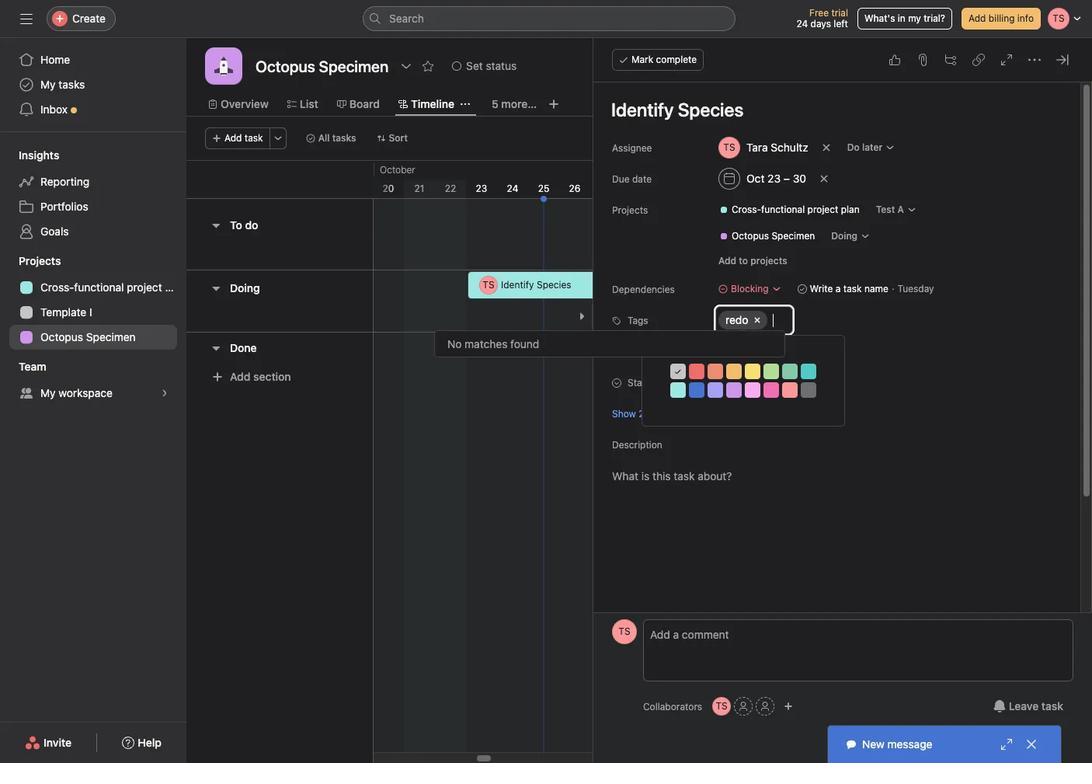 Task type: describe. For each thing, give the bounding box(es) containing it.
collapse task list for the section doing image
[[210, 282, 222, 295]]

remove assignee image
[[822, 143, 832, 152]]

1 vertical spatial ts button
[[713, 697, 732, 716]]

add for add to projects
[[719, 255, 737, 267]]

template i
[[40, 306, 92, 319]]

redo
[[726, 313, 749, 326]]

projects element inside main content
[[695, 196, 1080, 250]]

due
[[613, 173, 630, 185]]

projects
[[751, 255, 788, 267]]

my tasks
[[40, 78, 85, 91]]

billing
[[989, 12, 1016, 24]]

days
[[811, 18, 832, 30]]

do
[[245, 218, 258, 232]]

priority 1
[[628, 346, 667, 358]]

my for my workspace
[[40, 386, 56, 400]]

full screen image
[[1001, 54, 1014, 66]]

collapse task list for the section to do image
[[210, 219, 222, 232]]

copy task link image
[[973, 54, 986, 66]]

test a button
[[870, 199, 924, 221]]

all tasks button
[[299, 127, 363, 149]]

help
[[138, 736, 162, 749]]

0 horizontal spatial doing
[[230, 281, 260, 295]]

1 vertical spatial ts
[[619, 626, 631, 637]]

timeline
[[411, 97, 455, 110]]

set status
[[467, 59, 517, 72]]

name
[[865, 283, 889, 295]]

clear due date image
[[820, 174, 829, 183]]

redo row
[[719, 311, 791, 333]]

Task Name text field
[[602, 92, 1063, 127]]

free trial 24 days left
[[797, 7, 849, 30]]

free
[[810, 7, 829, 19]]

done
[[230, 341, 257, 354]]

22
[[445, 183, 456, 194]]

redo cell
[[719, 311, 768, 330]]

section
[[254, 370, 291, 383]]

fields
[[672, 408, 696, 419]]

attachments: add a file to this task, identify species image
[[917, 54, 930, 66]]

template i link
[[9, 300, 177, 325]]

0 vertical spatial ts
[[483, 279, 495, 291]]

task inside main content
[[844, 283, 863, 295]]

goals
[[40, 225, 69, 238]]

complete
[[657, 54, 697, 65]]

cross- inside main content
[[732, 204, 762, 215]]

info
[[1018, 12, 1035, 24]]

set status button
[[446, 55, 524, 77]]

add or remove collaborators image
[[784, 702, 794, 711]]

status
[[628, 377, 656, 389]]

plan inside main content
[[842, 204, 860, 215]]

0 horizontal spatial octopus
[[40, 330, 83, 344]]

home link
[[9, 47, 177, 72]]

test
[[877, 204, 896, 215]]

task for leave task
[[1042, 700, 1064, 713]]

to
[[740, 255, 749, 267]]

template
[[40, 306, 87, 319]]

24 inside free trial 24 days left
[[797, 18, 809, 30]]

do later
[[848, 141, 883, 153]]

0 horizontal spatial project
[[127, 281, 162, 294]]

5
[[492, 97, 499, 110]]

list
[[300, 97, 319, 110]]

global element
[[0, 38, 187, 131]]

mark
[[632, 54, 654, 65]]

blocking button
[[712, 278, 789, 300]]

project inside main content
[[808, 204, 839, 215]]

status
[[486, 59, 517, 72]]

0 horizontal spatial 24
[[507, 183, 519, 194]]

show subtasks for task antartica study image
[[578, 312, 587, 321]]

rocket image
[[215, 57, 233, 75]]

what's
[[865, 12, 896, 24]]

goals link
[[9, 219, 177, 244]]

what's in my trial?
[[865, 12, 946, 24]]

oct 23 – 30
[[747, 172, 807, 185]]

specimen inside main content
[[772, 230, 816, 242]]

doing inside popup button
[[832, 230, 858, 242]]

identify species dialog
[[594, 38, 1093, 763]]

2
[[639, 408, 645, 419]]

add for add task
[[225, 132, 242, 144]]

portfolios link
[[9, 194, 177, 219]]

help button
[[112, 729, 172, 757]]

inbox link
[[9, 97, 177, 122]]

sort button
[[370, 127, 415, 149]]

show 2 more fields button
[[613, 406, 696, 421]]

overview
[[221, 97, 269, 110]]

my
[[909, 12, 922, 24]]

0 vertical spatial ts button
[[613, 620, 637, 644]]

a
[[836, 283, 841, 295]]

done button
[[230, 334, 257, 362]]

workspace
[[59, 386, 113, 400]]

0 horizontal spatial cross-functional project plan link
[[9, 275, 186, 300]]

team button
[[0, 359, 46, 375]]

0 horizontal spatial specimen
[[86, 330, 136, 344]]

search
[[389, 12, 424, 25]]

0 horizontal spatial 23
[[476, 183, 488, 194]]

test a
[[877, 204, 905, 215]]

hide sidebar image
[[20, 12, 33, 25]]

to do button
[[230, 211, 258, 239]]

timeline link
[[399, 96, 455, 113]]

board link
[[337, 96, 380, 113]]

cross-functional project plan link inside main content
[[714, 202, 867, 218]]

more
[[647, 408, 670, 419]]

write a task name
[[810, 283, 889, 295]]

all
[[318, 132, 330, 144]]

tags
[[628, 315, 649, 326]]

functional inside main content
[[762, 204, 806, 215]]

close image
[[1026, 738, 1039, 751]]

identify
[[501, 279, 535, 291]]

see details, my workspace image
[[160, 389, 169, 398]]

27
[[601, 183, 612, 194]]

home
[[40, 53, 70, 66]]



Task type: vqa. For each thing, say whether or not it's contained in the screenshot.
Dismiss image
no



Task type: locate. For each thing, give the bounding box(es) containing it.
1 horizontal spatial plan
[[842, 204, 860, 215]]

octopus specimen link
[[714, 229, 822, 244], [9, 325, 177, 350]]

trial?
[[924, 12, 946, 24]]

octopus specimen link down i
[[9, 325, 177, 350]]

24 left days in the top right of the page
[[797, 18, 809, 30]]

create button
[[47, 6, 116, 31]]

doing button
[[230, 274, 260, 302]]

0 vertical spatial cross-functional project plan link
[[714, 202, 867, 218]]

sort
[[389, 132, 408, 144]]

project
[[808, 204, 839, 215], [127, 281, 162, 294]]

identify species
[[501, 279, 572, 291]]

2 horizontal spatial ts
[[716, 700, 728, 712]]

tasks inside dropdown button
[[332, 132, 356, 144]]

projects element containing projects
[[0, 247, 187, 353]]

tasks for all tasks
[[332, 132, 356, 144]]

leave task button
[[984, 693, 1074, 721]]

main content inside the identify species dialog
[[595, 82, 1080, 757]]

add for add billing info
[[969, 12, 987, 24]]

add down overview link
[[225, 132, 242, 144]]

do
[[848, 141, 860, 153]]

expand new message image
[[1001, 738, 1014, 751]]

0 horizontal spatial projects element
[[0, 247, 187, 353]]

None text field
[[252, 52, 393, 80]]

octopus specimen inside main content
[[732, 230, 816, 242]]

specimen up projects
[[772, 230, 816, 242]]

0 vertical spatial my
[[40, 78, 56, 91]]

task right leave at the bottom right of page
[[1042, 700, 1064, 713]]

projects element
[[695, 196, 1080, 250], [0, 247, 187, 353]]

tasks right all
[[332, 132, 356, 144]]

24
[[797, 18, 809, 30], [507, 183, 519, 194]]

1 horizontal spatial ts
[[619, 626, 631, 637]]

0 vertical spatial octopus specimen
[[732, 230, 816, 242]]

add
[[969, 12, 987, 24], [225, 132, 242, 144], [719, 255, 737, 267], [230, 370, 251, 383]]

None text field
[[774, 311, 785, 330]]

add left to
[[719, 255, 737, 267]]

tara schultz
[[747, 141, 809, 154]]

my down the team
[[40, 386, 56, 400]]

add inside add section button
[[230, 370, 251, 383]]

cross- down oct
[[732, 204, 762, 215]]

specimen down the template i link on the top of the page
[[86, 330, 136, 344]]

in
[[898, 12, 906, 24]]

ts
[[483, 279, 495, 291], [619, 626, 631, 637], [716, 700, 728, 712]]

insights element
[[0, 141, 187, 247]]

description
[[613, 439, 663, 451]]

1 horizontal spatial cross-functional project plan link
[[714, 202, 867, 218]]

0 vertical spatial octopus specimen link
[[714, 229, 822, 244]]

octopus specimen
[[732, 230, 816, 242], [40, 330, 136, 344]]

0 horizontal spatial tasks
[[59, 78, 85, 91]]

add down done button in the left top of the page
[[230, 370, 251, 383]]

more actions for this task image
[[1029, 54, 1042, 66]]

30
[[793, 172, 807, 185]]

1 vertical spatial 24
[[507, 183, 519, 194]]

0 vertical spatial tasks
[[59, 78, 85, 91]]

cross- up template
[[40, 281, 74, 294]]

due date
[[613, 173, 652, 185]]

show options image
[[400, 60, 413, 72]]

23 right 22
[[476, 183, 488, 194]]

1 vertical spatial octopus specimen
[[40, 330, 136, 344]]

my workspace
[[40, 386, 113, 400]]

task left 'more actions' image
[[245, 132, 263, 144]]

functional
[[762, 204, 806, 215], [74, 281, 124, 294]]

cross-
[[732, 204, 762, 215], [40, 281, 74, 294]]

octopus specimen link up projects
[[714, 229, 822, 244]]

search list box
[[363, 6, 736, 31]]

octopus specimen down i
[[40, 330, 136, 344]]

1 vertical spatial task
[[844, 283, 863, 295]]

portfolios
[[40, 200, 88, 213]]

1 vertical spatial project
[[127, 281, 162, 294]]

what's in my trial? button
[[858, 8, 953, 30]]

a
[[898, 204, 905, 215]]

octopus inside main content
[[732, 230, 770, 242]]

functional down –
[[762, 204, 806, 215]]

21
[[415, 183, 425, 194]]

0 horizontal spatial functional
[[74, 281, 124, 294]]

invite button
[[15, 729, 82, 757]]

1 vertical spatial plan
[[165, 281, 186, 294]]

0 vertical spatial cross-
[[732, 204, 762, 215]]

i
[[89, 306, 92, 319]]

5 more…
[[492, 97, 537, 110]]

1 vertical spatial doing
[[230, 281, 260, 295]]

cross-functional project plan inside main content
[[732, 204, 860, 215]]

my inside my workspace link
[[40, 386, 56, 400]]

0 vertical spatial cross-functional project plan
[[732, 204, 860, 215]]

octopus up add to projects
[[732, 230, 770, 242]]

0 likes. click to like this task image
[[889, 54, 902, 66]]

1 horizontal spatial doing
[[832, 230, 858, 242]]

show 2 more fields
[[613, 408, 696, 419]]

tasks down home
[[59, 78, 85, 91]]

close details image
[[1057, 54, 1070, 66]]

0 horizontal spatial ts button
[[613, 620, 637, 644]]

1 vertical spatial cross-functional project plan
[[40, 281, 186, 294]]

projects inside main content
[[613, 204, 649, 216]]

1 vertical spatial projects
[[19, 254, 61, 267]]

0 horizontal spatial octopus specimen
[[40, 330, 136, 344]]

add billing info
[[969, 12, 1035, 24]]

0 horizontal spatial task
[[245, 132, 263, 144]]

doing right collapse task list for the section doing icon
[[230, 281, 260, 295]]

project up the template i link on the top of the page
[[127, 281, 162, 294]]

2 horizontal spatial task
[[1042, 700, 1064, 713]]

create
[[72, 12, 106, 25]]

2 vertical spatial ts
[[716, 700, 728, 712]]

leave
[[1010, 700, 1040, 713]]

write
[[810, 283, 834, 295]]

overview link
[[208, 96, 269, 113]]

0 vertical spatial octopus
[[732, 230, 770, 242]]

board
[[350, 97, 380, 110]]

tuesday
[[898, 283, 935, 295]]

0 vertical spatial specimen
[[772, 230, 816, 242]]

1 horizontal spatial projects
[[613, 204, 649, 216]]

0 vertical spatial projects
[[613, 204, 649, 216]]

0 horizontal spatial cross-
[[40, 281, 74, 294]]

reporting link
[[9, 169, 177, 194]]

plan left collapse task list for the section doing icon
[[165, 281, 186, 294]]

cross-functional project plan link
[[714, 202, 867, 218], [9, 275, 186, 300]]

add billing info button
[[962, 8, 1042, 30]]

1 vertical spatial cross-functional project plan link
[[9, 275, 186, 300]]

doing up write a task name at right top
[[832, 230, 858, 242]]

1 horizontal spatial 24
[[797, 18, 809, 30]]

more…
[[502, 97, 537, 110]]

tab actions image
[[461, 100, 470, 109]]

main content
[[595, 82, 1080, 757]]

plan
[[842, 204, 860, 215], [165, 281, 186, 294]]

later
[[863, 141, 883, 153]]

project down clear due date icon
[[808, 204, 839, 215]]

cross-functional project plan link up i
[[9, 275, 186, 300]]

team
[[19, 360, 46, 373]]

1
[[662, 346, 667, 358]]

1 vertical spatial my
[[40, 386, 56, 400]]

species
[[537, 279, 572, 291]]

add left "billing"
[[969, 12, 987, 24]]

insights
[[19, 148, 59, 162]]

1 horizontal spatial cross-functional project plan
[[732, 204, 860, 215]]

–
[[784, 172, 791, 185]]

1 horizontal spatial specimen
[[772, 230, 816, 242]]

tara
[[747, 141, 769, 154]]

add section button
[[205, 363, 297, 391]]

octopus specimen up projects
[[732, 230, 816, 242]]

add to projects
[[719, 255, 788, 267]]

1 vertical spatial octopus specimen link
[[9, 325, 177, 350]]

1 horizontal spatial cross-
[[732, 204, 762, 215]]

my for my tasks
[[40, 78, 56, 91]]

list link
[[287, 96, 319, 113]]

search button
[[363, 6, 736, 31]]

blocking
[[731, 283, 769, 295]]

0 horizontal spatial cross-functional project plan
[[40, 281, 186, 294]]

collapse task list for the section done image
[[210, 342, 222, 354]]

insights button
[[0, 148, 59, 163]]

my tasks link
[[9, 72, 177, 97]]

23 left –
[[768, 172, 781, 185]]

teams element
[[0, 353, 187, 409]]

none text field inside redo row
[[774, 311, 785, 330]]

projects down due date
[[613, 204, 649, 216]]

0 horizontal spatial octopus specimen link
[[9, 325, 177, 350]]

add task
[[225, 132, 263, 144]]

task inside add task button
[[245, 132, 263, 144]]

cross-functional project plan
[[732, 204, 860, 215], [40, 281, 186, 294]]

0 vertical spatial project
[[808, 204, 839, 215]]

plan up doing popup button
[[842, 204, 860, 215]]

to
[[230, 218, 242, 232]]

1 horizontal spatial 23
[[768, 172, 781, 185]]

to do
[[230, 218, 258, 232]]

0 vertical spatial plan
[[842, 204, 860, 215]]

show
[[613, 408, 637, 419]]

more actions image
[[273, 134, 283, 143]]

tasks inside 'global' element
[[59, 78, 85, 91]]

add subtask image
[[945, 54, 958, 66]]

add inside add to projects button
[[719, 255, 737, 267]]

projects down "goals"
[[19, 254, 61, 267]]

0 horizontal spatial projects
[[19, 254, 61, 267]]

1 horizontal spatial ts button
[[713, 697, 732, 716]]

25
[[538, 183, 550, 194]]

add inside add task button
[[225, 132, 242, 144]]

24 left 25
[[507, 183, 519, 194]]

my
[[40, 78, 56, 91], [40, 386, 56, 400]]

octopus specimen link inside main content
[[714, 229, 822, 244]]

1 vertical spatial specimen
[[86, 330, 136, 344]]

projects button
[[0, 253, 61, 269]]

0 vertical spatial doing
[[832, 230, 858, 242]]

octopus down template
[[40, 330, 83, 344]]

projects
[[613, 204, 649, 216], [19, 254, 61, 267]]

0 vertical spatial task
[[245, 132, 263, 144]]

1 horizontal spatial project
[[808, 204, 839, 215]]

1 horizontal spatial projects element
[[695, 196, 1080, 250]]

1 vertical spatial tasks
[[332, 132, 356, 144]]

my workspace link
[[9, 381, 177, 406]]

0 horizontal spatial plan
[[165, 281, 186, 294]]

oct
[[747, 172, 765, 185]]

task right a
[[844, 283, 863, 295]]

2 my from the top
[[40, 386, 56, 400]]

0 vertical spatial functional
[[762, 204, 806, 215]]

do later button
[[841, 137, 903, 159]]

add to starred image
[[422, 60, 435, 72]]

my up inbox
[[40, 78, 56, 91]]

1 horizontal spatial octopus
[[732, 230, 770, 242]]

cross-functional project plan down the 30
[[732, 204, 860, 215]]

projects inside dropdown button
[[19, 254, 61, 267]]

cross-functional project plan link down –
[[714, 202, 867, 218]]

add for add section
[[230, 370, 251, 383]]

1 my from the top
[[40, 78, 56, 91]]

functional up the template i link on the top of the page
[[74, 281, 124, 294]]

1 horizontal spatial tasks
[[332, 132, 356, 144]]

main content containing tara schultz
[[595, 82, 1080, 757]]

tasks for my tasks
[[59, 78, 85, 91]]

ts button
[[613, 620, 637, 644], [713, 697, 732, 716]]

doing button
[[825, 225, 878, 247]]

assignee
[[613, 142, 653, 154]]

add tab image
[[548, 98, 561, 110]]

1 horizontal spatial functional
[[762, 204, 806, 215]]

2 vertical spatial task
[[1042, 700, 1064, 713]]

tasks
[[59, 78, 85, 91], [332, 132, 356, 144]]

task inside the leave task button
[[1042, 700, 1064, 713]]

1 vertical spatial octopus
[[40, 330, 83, 344]]

dependencies
[[613, 284, 675, 295]]

my inside my tasks link
[[40, 78, 56, 91]]

1 horizontal spatial octopus specimen link
[[714, 229, 822, 244]]

task for add task
[[245, 132, 263, 144]]

0 horizontal spatial ts
[[483, 279, 495, 291]]

0 vertical spatial 24
[[797, 18, 809, 30]]

1 horizontal spatial task
[[844, 283, 863, 295]]

set
[[467, 59, 483, 72]]

projects element containing cross-functional project plan
[[695, 196, 1080, 250]]

1 horizontal spatial octopus specimen
[[732, 230, 816, 242]]

leave task
[[1010, 700, 1064, 713]]

doing
[[832, 230, 858, 242], [230, 281, 260, 295]]

cross-functional project plan up the template i link on the top of the page
[[40, 281, 186, 294]]

26
[[569, 183, 581, 194]]

1 vertical spatial functional
[[74, 281, 124, 294]]

trial
[[832, 7, 849, 19]]

23 inside main content
[[768, 172, 781, 185]]

1 vertical spatial cross-
[[40, 281, 74, 294]]

add inside add billing info button
[[969, 12, 987, 24]]



